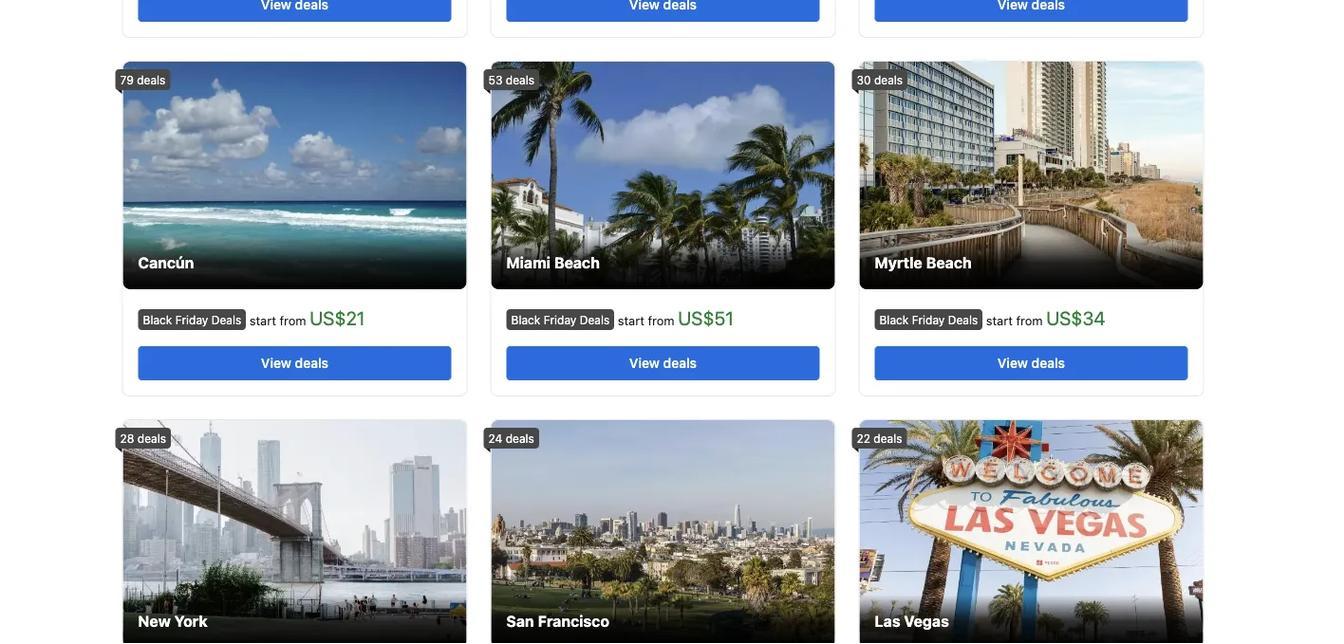 Task type: locate. For each thing, give the bounding box(es) containing it.
1 deals from the left
[[211, 313, 241, 327]]

from left us$34
[[1016, 313, 1043, 328]]

start inside black friday deals start from us$34
[[986, 313, 1013, 328]]

black friday deals start from us$21
[[143, 307, 365, 329]]

friday down miami beach
[[544, 313, 577, 327]]

deals
[[211, 313, 241, 327], [580, 313, 610, 327], [948, 313, 978, 327]]

black down the myrtle
[[880, 313, 909, 327]]

new york
[[138, 613, 208, 631]]

from
[[280, 313, 306, 328], [648, 313, 675, 328], [1016, 313, 1043, 328]]

deals right 24
[[506, 432, 534, 445]]

view down the black friday deals start from us$21
[[261, 356, 291, 371]]

0 horizontal spatial view
[[261, 356, 291, 371]]

start left us$51
[[618, 313, 645, 328]]

0 horizontal spatial beach
[[554, 254, 600, 272]]

1 black from the left
[[143, 313, 172, 327]]

1 horizontal spatial beach
[[926, 254, 972, 272]]

myrtle
[[875, 254, 923, 272]]

3 deals from the left
[[948, 313, 978, 327]]

deals inside the black friday deals start from us$21
[[211, 313, 241, 327]]

black down 'miami'
[[511, 313, 541, 327]]

deals right 79
[[137, 73, 166, 86]]

1 friday from the left
[[175, 313, 208, 327]]

3 view from the left
[[998, 356, 1028, 371]]

28 deals
[[120, 432, 166, 445]]

view down the black friday deals start from us$51
[[629, 356, 660, 371]]

new york link
[[123, 421, 467, 644]]

black down cancún
[[143, 313, 172, 327]]

myrtle beach
[[875, 254, 972, 272]]

view deals link
[[138, 347, 451, 381], [507, 347, 820, 381], [875, 347, 1188, 381]]

2 view from the left
[[629, 356, 660, 371]]

2 horizontal spatial start
[[986, 313, 1013, 328]]

3 view deals link from the left
[[875, 347, 1188, 381]]

beach right 'miami'
[[554, 254, 600, 272]]

friday inside the black friday deals start from us$51
[[544, 313, 577, 327]]

start inside the black friday deals start from us$21
[[250, 313, 276, 328]]

cancún link
[[123, 62, 467, 290]]

1 beach from the left
[[554, 254, 600, 272]]

1 view deals link from the left
[[138, 347, 451, 381]]

79 deals
[[120, 73, 166, 86]]

2 horizontal spatial from
[[1016, 313, 1043, 328]]

black for us$21
[[143, 313, 172, 327]]

2 start from the left
[[618, 313, 645, 328]]

1 horizontal spatial from
[[648, 313, 675, 328]]

beach
[[554, 254, 600, 272], [926, 254, 972, 272]]

start inside the black friday deals start from us$51
[[618, 313, 645, 328]]

2 horizontal spatial friday
[[912, 313, 945, 327]]

from inside the black friday deals start from us$51
[[648, 313, 675, 328]]

0 horizontal spatial friday
[[175, 313, 208, 327]]

york
[[174, 613, 208, 631]]

view for us$34
[[998, 356, 1028, 371]]

view deals link for us$34
[[875, 347, 1188, 381]]

deals right 30
[[874, 73, 903, 86]]

2 horizontal spatial view deals
[[998, 356, 1065, 371]]

view deals link down black friday deals start from us$34
[[875, 347, 1188, 381]]

san francisco
[[507, 613, 610, 631]]

3 view deals from the left
[[998, 356, 1065, 371]]

view deals link down the black friday deals start from us$21
[[138, 347, 451, 381]]

2 deals from the left
[[580, 313, 610, 327]]

24
[[489, 432, 503, 445]]

view deals link down the black friday deals start from us$51
[[507, 347, 820, 381]]

view down black friday deals start from us$34
[[998, 356, 1028, 371]]

28
[[120, 432, 134, 445]]

miami beach link
[[491, 62, 835, 290]]

1 horizontal spatial view
[[629, 356, 660, 371]]

0 horizontal spatial view deals
[[261, 356, 329, 371]]

view deals
[[261, 356, 329, 371], [629, 356, 697, 371], [998, 356, 1065, 371]]

from for us$34
[[1016, 313, 1043, 328]]

1 start from the left
[[250, 313, 276, 328]]

from left us$21
[[280, 313, 306, 328]]

0 horizontal spatial black
[[143, 313, 172, 327]]

deals inside black friday deals start from us$34
[[948, 313, 978, 327]]

1 view from the left
[[261, 356, 291, 371]]

start left us$34
[[986, 313, 1013, 328]]

deals right 53
[[506, 73, 535, 86]]

2 friday from the left
[[544, 313, 577, 327]]

view deals down the black friday deals start from us$21
[[261, 356, 329, 371]]

black inside black friday deals start from us$34
[[880, 313, 909, 327]]

30 deals
[[857, 73, 903, 86]]

from inside the black friday deals start from us$21
[[280, 313, 306, 328]]

black inside the black friday deals start from us$51
[[511, 313, 541, 327]]

1 horizontal spatial black
[[511, 313, 541, 327]]

black friday deals start from us$51
[[511, 307, 734, 329]]

deals inside the black friday deals start from us$51
[[580, 313, 610, 327]]

1 horizontal spatial start
[[618, 313, 645, 328]]

black for us$51
[[511, 313, 541, 327]]

1 horizontal spatial deals
[[580, 313, 610, 327]]

3 black from the left
[[880, 313, 909, 327]]

2 horizontal spatial black
[[880, 313, 909, 327]]

53
[[489, 73, 503, 86]]

0 horizontal spatial from
[[280, 313, 306, 328]]

2 from from the left
[[648, 313, 675, 328]]

1 horizontal spatial view deals
[[629, 356, 697, 371]]

view deals down black friday deals start from us$34
[[998, 356, 1065, 371]]

2 horizontal spatial deals
[[948, 313, 978, 327]]

0 horizontal spatial deals
[[211, 313, 241, 327]]

beach for us$51
[[554, 254, 600, 272]]

0 horizontal spatial start
[[250, 313, 276, 328]]

0 horizontal spatial view deals link
[[138, 347, 451, 381]]

2 horizontal spatial view
[[998, 356, 1028, 371]]

3 start from the left
[[986, 313, 1013, 328]]

friday inside black friday deals start from us$34
[[912, 313, 945, 327]]

2 beach from the left
[[926, 254, 972, 272]]

1 view deals from the left
[[261, 356, 329, 371]]

from inside black friday deals start from us$34
[[1016, 313, 1043, 328]]

3 friday from the left
[[912, 313, 945, 327]]

black inside the black friday deals start from us$21
[[143, 313, 172, 327]]

view
[[261, 356, 291, 371], [629, 356, 660, 371], [998, 356, 1028, 371]]

vegas
[[904, 613, 949, 631]]

friday for us$21
[[175, 313, 208, 327]]

3 from from the left
[[1016, 313, 1043, 328]]

las vegas
[[875, 613, 949, 631]]

us$51
[[678, 307, 734, 329]]

view deals for us$21
[[261, 356, 329, 371]]

deals for us$51
[[580, 313, 610, 327]]

friday down myrtle beach on the top of the page
[[912, 313, 945, 327]]

2 view deals from the left
[[629, 356, 697, 371]]

friday down cancún
[[175, 313, 208, 327]]

friday inside the black friday deals start from us$21
[[175, 313, 208, 327]]

view deals for us$51
[[629, 356, 697, 371]]

view deals down the black friday deals start from us$51
[[629, 356, 697, 371]]

2 horizontal spatial view deals link
[[875, 347, 1188, 381]]

view deals link for us$21
[[138, 347, 451, 381]]

53 deals
[[489, 73, 535, 86]]

2 view deals link from the left
[[507, 347, 820, 381]]

start
[[250, 313, 276, 328], [618, 313, 645, 328], [986, 313, 1013, 328]]

2 black from the left
[[511, 313, 541, 327]]

black
[[143, 313, 172, 327], [511, 313, 541, 327], [880, 313, 909, 327]]

from for us$21
[[280, 313, 306, 328]]

1 horizontal spatial friday
[[544, 313, 577, 327]]

1 from from the left
[[280, 313, 306, 328]]

beach right the myrtle
[[926, 254, 972, 272]]

start for us$21
[[250, 313, 276, 328]]

cancún image
[[123, 62, 467, 290]]

friday
[[175, 313, 208, 327], [544, 313, 577, 327], [912, 313, 945, 327]]

start left us$21
[[250, 313, 276, 328]]

from left us$51
[[648, 313, 675, 328]]

deals
[[137, 73, 166, 86], [506, 73, 535, 86], [874, 73, 903, 86], [295, 356, 329, 371], [663, 356, 697, 371], [1032, 356, 1065, 371], [137, 432, 166, 445], [506, 432, 534, 445], [874, 432, 903, 445]]

1 horizontal spatial view deals link
[[507, 347, 820, 381]]

new
[[138, 613, 171, 631]]



Task type: vqa. For each thing, say whether or not it's contained in the screenshot.
BEACH to the left
yes



Task type: describe. For each thing, give the bounding box(es) containing it.
from for us$51
[[648, 313, 675, 328]]

san francisco image
[[491, 421, 835, 644]]

30
[[857, 73, 871, 86]]

24 deals
[[489, 432, 534, 445]]

beach for us$34
[[926, 254, 972, 272]]

las vegas link
[[860, 421, 1203, 644]]

deals down us$51
[[663, 356, 697, 371]]

deals down us$34
[[1032, 356, 1065, 371]]

deals right 28
[[137, 432, 166, 445]]

view for us$21
[[261, 356, 291, 371]]

deals down us$21
[[295, 356, 329, 371]]

miami beach
[[507, 254, 600, 272]]

22
[[857, 432, 871, 445]]

friday for us$34
[[912, 313, 945, 327]]

black friday deals start from us$34
[[880, 307, 1106, 329]]

san francisco link
[[491, 421, 835, 644]]

miami beach image
[[491, 62, 835, 290]]

deals for us$34
[[948, 313, 978, 327]]

view deals link for us$51
[[507, 347, 820, 381]]

start for us$34
[[986, 313, 1013, 328]]

deals right 22
[[874, 432, 903, 445]]

22 deals
[[857, 432, 903, 445]]

las
[[875, 613, 901, 631]]

miami
[[507, 254, 551, 272]]

myrtle beach image
[[860, 62, 1203, 290]]

cancún
[[138, 254, 194, 272]]

myrtle beach link
[[860, 62, 1203, 290]]

us$21
[[310, 307, 365, 329]]

view for us$51
[[629, 356, 660, 371]]

black for us$34
[[880, 313, 909, 327]]

us$34
[[1047, 307, 1106, 329]]

francisco
[[538, 613, 610, 631]]

79
[[120, 73, 134, 86]]

san
[[507, 613, 534, 631]]

new york image
[[123, 421, 467, 644]]

start for us$51
[[618, 313, 645, 328]]

view deals for us$34
[[998, 356, 1065, 371]]

deals for us$21
[[211, 313, 241, 327]]

friday for us$51
[[544, 313, 577, 327]]

las vegas image
[[860, 421, 1203, 644]]



